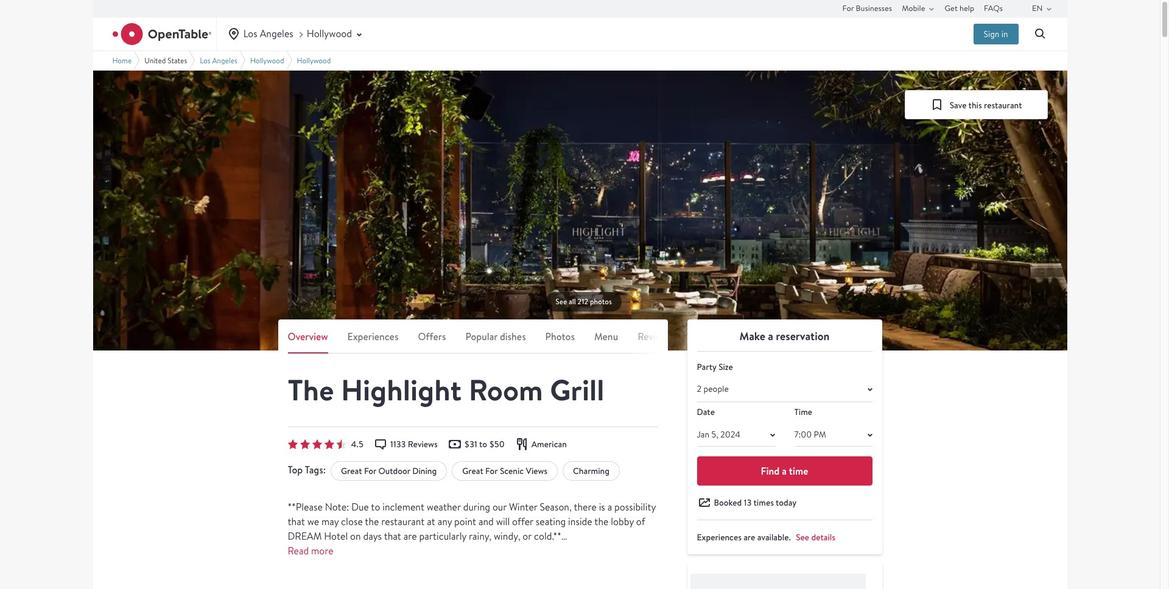 Task type: locate. For each thing, give the bounding box(es) containing it.
in
[[1002, 29, 1008, 40]]

2 the from the left
[[595, 516, 609, 529]]

outdoor
[[379, 466, 410, 477]]

1 vertical spatial to
[[371, 502, 380, 514]]

read more button
[[288, 545, 334, 558]]

1 horizontal spatial that
[[384, 531, 401, 544]]

1 hollywood link from the left
[[250, 56, 284, 65]]

hotel
[[324, 531, 348, 544]]

offer
[[512, 516, 534, 529]]

a
[[768, 329, 774, 344], [782, 465, 787, 478], [608, 502, 612, 514]]

the up the days
[[365, 516, 379, 529]]

2 hollywood link from the left
[[297, 56, 331, 65]]

see inside see all 212 photos button
[[556, 297, 567, 307]]

restaurant right this
[[984, 100, 1022, 111]]

the
[[288, 370, 334, 411]]

2024
[[721, 430, 741, 441]]

2 vertical spatial a
[[608, 502, 612, 514]]

los angeles
[[243, 27, 293, 40], [200, 56, 237, 65]]

0 horizontal spatial hollywood link
[[250, 56, 284, 65]]

1 horizontal spatial to
[[479, 439, 487, 450]]

date
[[697, 407, 715, 418]]

today
[[776, 498, 797, 509]]

1 horizontal spatial a
[[768, 329, 774, 344]]

0 horizontal spatial experiences
[[348, 330, 399, 344]]

days
[[363, 531, 382, 544]]

dishes
[[500, 330, 526, 344]]

0 horizontal spatial great
[[341, 466, 362, 477]]

1 vertical spatial see
[[796, 533, 810, 544]]

0 horizontal spatial los
[[200, 56, 211, 65]]

due
[[352, 502, 369, 514]]

great down the 4.5
[[341, 466, 362, 477]]

a right find
[[782, 465, 787, 478]]

restaurant down inclement
[[381, 516, 425, 529]]

tab list
[[288, 330, 672, 354]]

2 for from the left
[[486, 466, 498, 477]]

13
[[744, 498, 752, 509]]

for for scenic
[[486, 466, 498, 477]]

0 vertical spatial experiences
[[348, 330, 399, 344]]

1 horizontal spatial experiences
[[697, 533, 742, 544]]

home
[[112, 56, 132, 65]]

particularly
[[419, 531, 467, 544]]

and
[[479, 516, 494, 529]]

are down inclement
[[404, 531, 417, 544]]

reviews right menu
[[638, 330, 672, 344]]

0 horizontal spatial are
[[404, 531, 417, 544]]

a for make
[[768, 329, 774, 344]]

1 vertical spatial restaurant
[[381, 516, 425, 529]]

help
[[960, 3, 975, 13]]

times
[[754, 498, 774, 509]]

a inside **please note: due to inclement weather during our winter season, there is a possibility that we may close the restaurant at any point and will offer seating inside the lobby of dream hotel on days that are particularly rainy, windy, or cold.**
[[608, 502, 612, 514]]

1 vertical spatial reviews
[[408, 439, 438, 450]]

1 great from the left
[[341, 466, 362, 477]]

0 horizontal spatial a
[[608, 502, 612, 514]]

overview
[[288, 330, 328, 344]]

the down is
[[595, 516, 609, 529]]

to right due
[[371, 502, 380, 514]]

2 people
[[697, 384, 729, 395]]

note:
[[325, 502, 349, 514]]

for
[[843, 3, 854, 13]]

1 for from the left
[[364, 466, 377, 477]]

at
[[427, 516, 435, 529]]

0 horizontal spatial see
[[556, 297, 567, 307]]

0 horizontal spatial the
[[365, 516, 379, 529]]

read
[[288, 545, 309, 558]]

to
[[479, 439, 487, 450], [371, 502, 380, 514]]

0 vertical spatial restaurant
[[984, 100, 1022, 111]]

0 horizontal spatial for
[[364, 466, 377, 477]]

close
[[341, 516, 363, 529]]

1 horizontal spatial the
[[595, 516, 609, 529]]

get
[[945, 3, 958, 13]]

great for outdoor dining
[[341, 466, 437, 477]]

windy,
[[494, 531, 521, 544]]

will
[[496, 516, 510, 529]]

experiences down booked
[[697, 533, 742, 544]]

0 horizontal spatial los angeles
[[200, 56, 237, 65]]

a inside "button"
[[782, 465, 787, 478]]

0 horizontal spatial angeles
[[212, 56, 237, 65]]

mobile
[[902, 3, 926, 13]]

1 horizontal spatial reviews
[[638, 330, 672, 344]]

2 horizontal spatial a
[[782, 465, 787, 478]]

that up dream at the left bottom of the page
[[288, 516, 305, 529]]

make
[[740, 329, 766, 344]]

to right $31
[[479, 439, 487, 450]]

1 horizontal spatial are
[[744, 533, 756, 544]]

1 horizontal spatial for
[[486, 466, 498, 477]]

room
[[469, 370, 543, 411]]

en
[[1032, 3, 1043, 13]]

0 vertical spatial that
[[288, 516, 305, 529]]

1 horizontal spatial hollywood link
[[297, 56, 331, 65]]

may
[[322, 516, 339, 529]]

for left outdoor
[[364, 466, 377, 477]]

1 horizontal spatial great
[[462, 466, 483, 477]]

during
[[463, 502, 490, 514]]

more
[[311, 545, 334, 558]]

weather
[[427, 502, 461, 514]]

0 vertical spatial reviews
[[638, 330, 672, 344]]

see left all
[[556, 297, 567, 307]]

there
[[574, 502, 597, 514]]

0 vertical spatial a
[[768, 329, 774, 344]]

1 horizontal spatial restaurant
[[984, 100, 1022, 111]]

for for outdoor
[[364, 466, 377, 477]]

a right make
[[768, 329, 774, 344]]

0 horizontal spatial restaurant
[[381, 516, 425, 529]]

jan 5, 2024 button
[[687, 418, 785, 453]]

1 vertical spatial experiences
[[697, 533, 742, 544]]

mobile button
[[902, 0, 939, 17]]

or
[[523, 531, 532, 544]]

hollywood
[[307, 27, 352, 40], [250, 56, 284, 65], [297, 56, 331, 65]]

1 vertical spatial a
[[782, 465, 787, 478]]

1 horizontal spatial los angeles
[[243, 27, 293, 40]]

great for outdoor dining link
[[331, 462, 447, 481]]

2 great from the left
[[462, 466, 483, 477]]

angeles
[[260, 27, 293, 40], [212, 56, 237, 65]]

0 horizontal spatial to
[[371, 502, 380, 514]]

for
[[364, 466, 377, 477], [486, 466, 498, 477]]

see all 212 photos
[[556, 297, 612, 307]]

popular
[[466, 330, 498, 344]]

hollywood link
[[250, 56, 284, 65], [297, 56, 331, 65]]

1 horizontal spatial angeles
[[260, 27, 293, 40]]

for left scenic
[[486, 466, 498, 477]]

$31
[[464, 439, 477, 450]]

the
[[365, 516, 379, 529], [595, 516, 609, 529]]

great for great for outdoor dining
[[341, 466, 362, 477]]

los
[[243, 27, 258, 40], [200, 56, 211, 65]]

1 vertical spatial los angeles
[[200, 56, 237, 65]]

point
[[454, 516, 476, 529]]

possibility
[[615, 502, 656, 514]]

1 horizontal spatial los
[[243, 27, 258, 40]]

views
[[526, 466, 548, 477]]

that right the days
[[384, 531, 401, 544]]

$50
[[489, 439, 505, 450]]

rainy,
[[469, 531, 492, 544]]

time
[[789, 465, 809, 478]]

restaurant inside **please note: due to inclement weather during our winter season, there is a possibility that we may close the restaurant at any point and will offer seating inside the lobby of dream hotel on days that are particularly rainy, windy, or cold.**
[[381, 516, 425, 529]]

inside
[[568, 516, 593, 529]]

great down $31
[[462, 466, 483, 477]]

a right is
[[608, 502, 612, 514]]

0 vertical spatial see
[[556, 297, 567, 307]]

experiences left offers at bottom
[[348, 330, 399, 344]]

are left available.
[[744, 533, 756, 544]]

reviews right '1133'
[[408, 439, 438, 450]]

0 vertical spatial los
[[243, 27, 258, 40]]

see left details
[[796, 533, 810, 544]]



Task type: vqa. For each thing, say whether or not it's contained in the screenshot.
top Los Angeles
yes



Task type: describe. For each thing, give the bounding box(es) containing it.
find
[[761, 465, 780, 478]]

party size
[[697, 362, 733, 373]]

212
[[578, 297, 588, 307]]

of
[[636, 516, 645, 529]]

get help button
[[945, 0, 975, 17]]

4.5 stars image
[[288, 440, 346, 450]]

the highlight room grill
[[288, 370, 605, 411]]

see details button
[[791, 531, 841, 545]]

highlight room - the highlight room grill, los angeles, ca image
[[93, 71, 1067, 351]]

experiences for experiences
[[348, 330, 399, 344]]

a for find
[[782, 465, 787, 478]]

photos
[[590, 297, 612, 307]]

1 vertical spatial los
[[200, 56, 211, 65]]

great for scenic views
[[462, 466, 548, 477]]

to inside **please note: due to inclement weather during our winter season, there is a possibility that we may close the restaurant at any point and will offer seating inside the lobby of dream hotel on days that are particularly rainy, windy, or cold.**
[[371, 502, 380, 514]]

0 vertical spatial los angeles
[[243, 27, 293, 40]]

great for great for scenic views
[[462, 466, 483, 477]]

for businesses button
[[843, 0, 892, 17]]

tab list containing overview
[[288, 330, 672, 354]]

0 vertical spatial to
[[479, 439, 487, 450]]

winter
[[509, 502, 538, 514]]

0 horizontal spatial that
[[288, 516, 305, 529]]

restaurant inside button
[[984, 100, 1022, 111]]

7:00 pm
[[795, 430, 826, 441]]

0 horizontal spatial reviews
[[408, 439, 438, 450]]

**please note: due to inclement weather during our winter season, there is a possibility that we may close the restaurant at any point and will offer seating inside the lobby of dream hotel on days that are particularly rainy, windy, or cold.**
[[288, 502, 656, 544]]

dream
[[288, 531, 322, 544]]

0 vertical spatial angeles
[[260, 27, 293, 40]]

booked 13 times today
[[714, 498, 797, 509]]

time
[[795, 407, 813, 418]]

dining
[[413, 466, 437, 477]]

scenic
[[500, 466, 524, 477]]

for businesses
[[843, 3, 892, 13]]

jan
[[697, 430, 710, 441]]

save restaurant to favorites image
[[930, 97, 945, 112]]

seating
[[536, 516, 566, 529]]

find a time
[[761, 465, 809, 478]]

**please
[[288, 502, 323, 514]]

party
[[697, 362, 717, 373]]

details
[[812, 533, 836, 544]]

get help
[[945, 3, 975, 13]]

cold.**
[[534, 531, 562, 544]]

united states
[[145, 56, 187, 65]]

size
[[719, 362, 733, 373]]

reviews inside tab list
[[638, 330, 672, 344]]

1 horizontal spatial see
[[796, 533, 810, 544]]

highlight
[[341, 370, 462, 411]]

find a time button
[[697, 457, 873, 486]]

grill
[[550, 370, 605, 411]]

4.5
[[351, 439, 364, 450]]

are inside **please note: due to inclement weather during our winter season, there is a possibility that we may close the restaurant at any point and will offer seating inside the lobby of dream hotel on days that are particularly rainy, windy, or cold.**
[[404, 531, 417, 544]]

2
[[697, 384, 702, 395]]

see all 212 photos button
[[546, 292, 622, 312]]

1 the from the left
[[365, 516, 379, 529]]

available.
[[758, 533, 791, 544]]

en button
[[1032, 0, 1056, 17]]

great for scenic views link
[[452, 462, 558, 481]]

los angeles link
[[200, 56, 237, 65]]

offers
[[418, 330, 446, 344]]

reservation
[[776, 329, 830, 344]]

we
[[307, 516, 319, 529]]

american
[[532, 439, 567, 450]]

faqs button
[[984, 0, 1003, 17]]

save this restaurant button
[[905, 90, 1048, 119]]

our
[[493, 502, 507, 514]]

states
[[168, 56, 187, 65]]

on
[[350, 531, 361, 544]]

any
[[438, 516, 452, 529]]

menu
[[594, 330, 618, 344]]

1133 reviews
[[390, 439, 438, 450]]

search icon image
[[1033, 27, 1048, 41]]

sign
[[984, 29, 1000, 40]]

top
[[288, 464, 303, 477]]

top tags:
[[288, 464, 326, 477]]

this
[[969, 100, 982, 111]]

people
[[704, 384, 729, 395]]

season,
[[540, 502, 572, 514]]

$31 to $50
[[464, 439, 505, 450]]

make a reservation
[[740, 329, 830, 344]]

save this restaurant
[[950, 100, 1022, 111]]

5,
[[712, 430, 718, 441]]

1 vertical spatial that
[[384, 531, 401, 544]]

inclement
[[383, 502, 425, 514]]

united
[[145, 56, 166, 65]]

experiences for experiences are available. see details
[[697, 533, 742, 544]]

sign in button
[[974, 24, 1019, 44]]

opentable logo image
[[112, 23, 211, 45]]

7:00
[[795, 430, 812, 441]]

experiences are available. see details
[[697, 533, 836, 544]]

save
[[950, 100, 967, 111]]

1 vertical spatial angeles
[[212, 56, 237, 65]]

1133
[[390, 439, 406, 450]]



